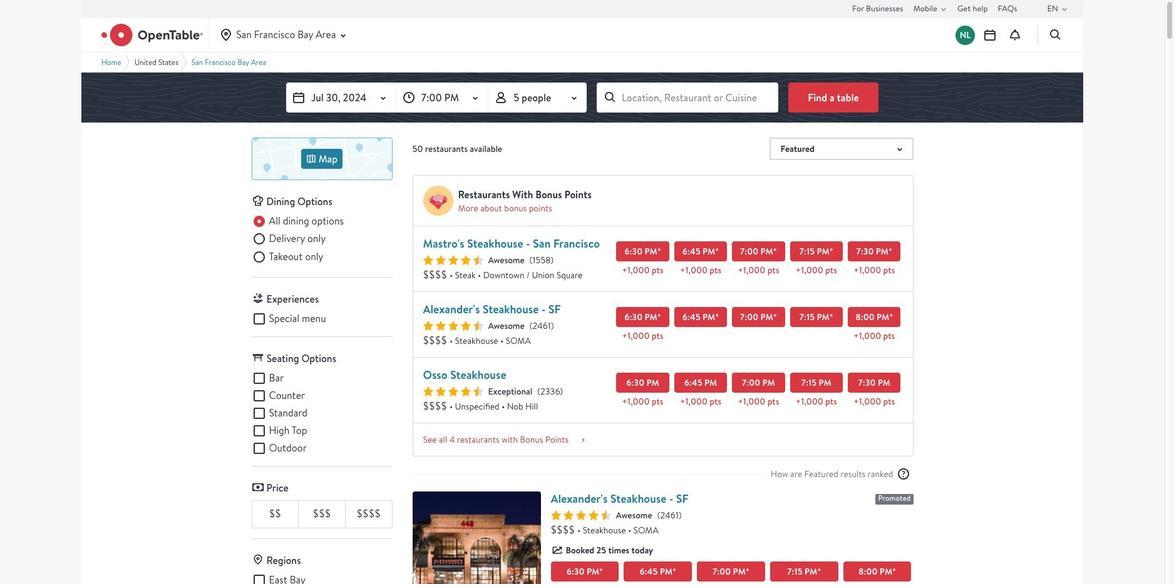 Task type: vqa. For each thing, say whether or not it's contained in the screenshot.
7:00 pm at the top
no



Task type: locate. For each thing, give the bounding box(es) containing it.
group
[[251, 214, 392, 267], [251, 371, 392, 457]]

None radio
[[251, 232, 326, 247]]

Please input a Location, Restaurant or Cuisine field
[[597, 83, 778, 113]]

4.5 stars image
[[423, 255, 483, 265], [423, 321, 483, 331], [551, 511, 611, 521]]

a photo of alexander's steakhouse - sf restaurant image
[[412, 492, 541, 585]]

bonus point image
[[423, 186, 453, 216]]

0 vertical spatial group
[[251, 214, 392, 267]]

1 vertical spatial 4.5 stars image
[[423, 321, 483, 331]]

None radio
[[251, 214, 344, 229], [251, 250, 323, 265], [251, 214, 344, 229], [251, 250, 323, 265]]

1 vertical spatial group
[[251, 371, 392, 457]]

None field
[[597, 83, 778, 113]]



Task type: describe. For each thing, give the bounding box(es) containing it.
2 group from the top
[[251, 371, 392, 457]]

4.6 stars image
[[423, 387, 483, 397]]

opentable logo image
[[101, 24, 203, 46]]

2 vertical spatial 4.5 stars image
[[551, 511, 611, 521]]

0 vertical spatial 4.5 stars image
[[423, 255, 483, 265]]

1 group from the top
[[251, 214, 392, 267]]



